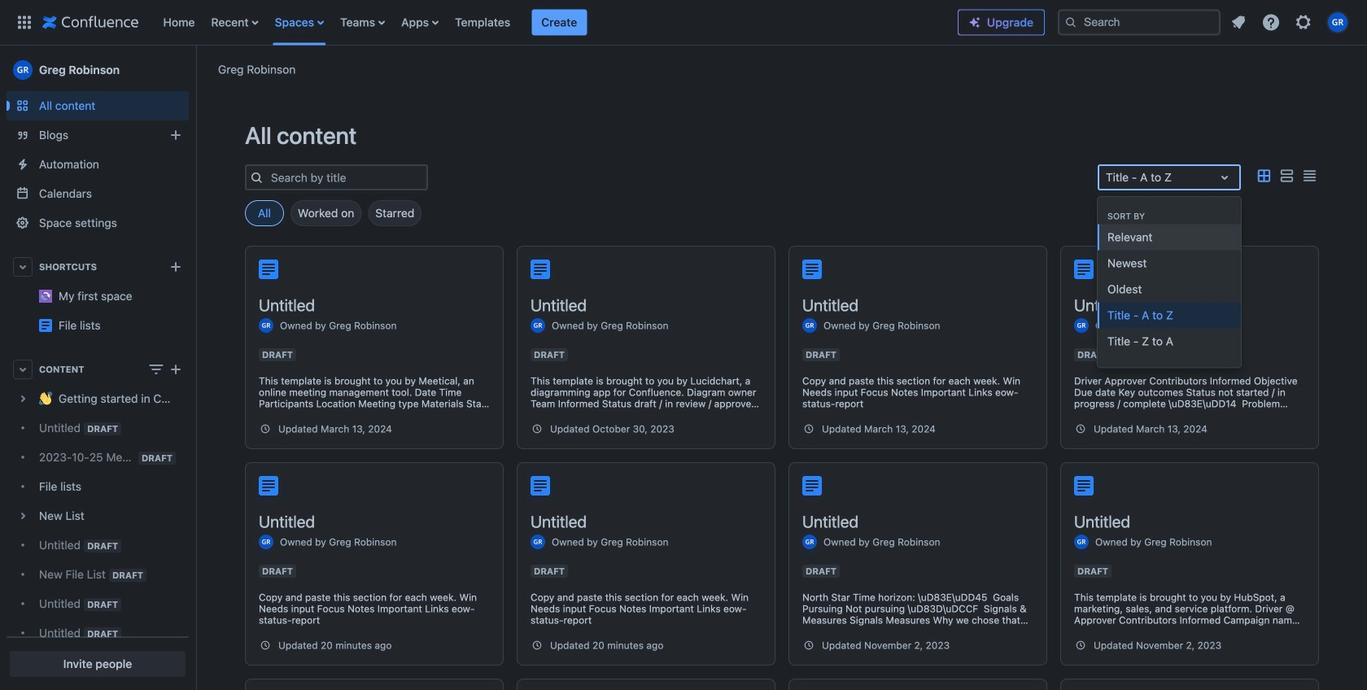 Task type: vqa. For each thing, say whether or not it's contained in the screenshot.
Create a space image
no



Task type: locate. For each thing, give the bounding box(es) containing it.
tree
[[7, 384, 189, 690]]

list for the premium 'image'
[[1224, 8, 1358, 37]]

None text field
[[1106, 169, 1109, 186]]

page image
[[259, 260, 278, 279], [531, 260, 550, 279], [803, 260, 822, 279], [259, 476, 278, 496], [531, 476, 550, 496]]

open image
[[1215, 168, 1235, 187]]

create a page image
[[166, 360, 186, 379]]

add shortcut image
[[166, 257, 186, 277]]

confluence image
[[42, 13, 139, 32], [42, 13, 139, 32]]

file lists image
[[39, 319, 52, 332]]

profile picture image
[[259, 318, 274, 333], [531, 318, 545, 333], [803, 318, 817, 333], [1075, 318, 1089, 333], [259, 535, 274, 550], [531, 535, 545, 550], [803, 535, 817, 550], [1075, 535, 1089, 550]]

space element
[[0, 46, 195, 690]]

search image
[[1065, 16, 1078, 29]]

0 horizontal spatial list
[[155, 0, 958, 45]]

notification icon image
[[1229, 13, 1249, 32]]

list
[[155, 0, 958, 45], [1224, 8, 1358, 37]]

None search field
[[1058, 9, 1221, 35]]

banner
[[0, 0, 1368, 46]]

1 horizontal spatial list
[[1224, 8, 1358, 37]]

page image
[[1075, 260, 1094, 279], [803, 476, 822, 496], [1075, 476, 1094, 496]]

list item
[[532, 9, 587, 35]]



Task type: describe. For each thing, give the bounding box(es) containing it.
settings icon image
[[1294, 13, 1314, 32]]

premium image
[[969, 16, 982, 29]]

list image
[[1277, 166, 1297, 186]]

Search by title field
[[266, 166, 427, 189]]

collapse sidebar image
[[177, 54, 213, 86]]

list for appswitcher icon
[[155, 0, 958, 45]]

tree inside space element
[[7, 384, 189, 690]]

Search field
[[1058, 9, 1221, 35]]

appswitcher icon image
[[15, 13, 34, 32]]

help icon image
[[1262, 13, 1281, 32]]

change view image
[[147, 360, 166, 379]]

create a blog image
[[166, 125, 186, 145]]

cards image
[[1255, 166, 1274, 186]]

global element
[[10, 0, 958, 45]]

list item inside list
[[532, 9, 587, 35]]

compact list image
[[1300, 166, 1320, 186]]



